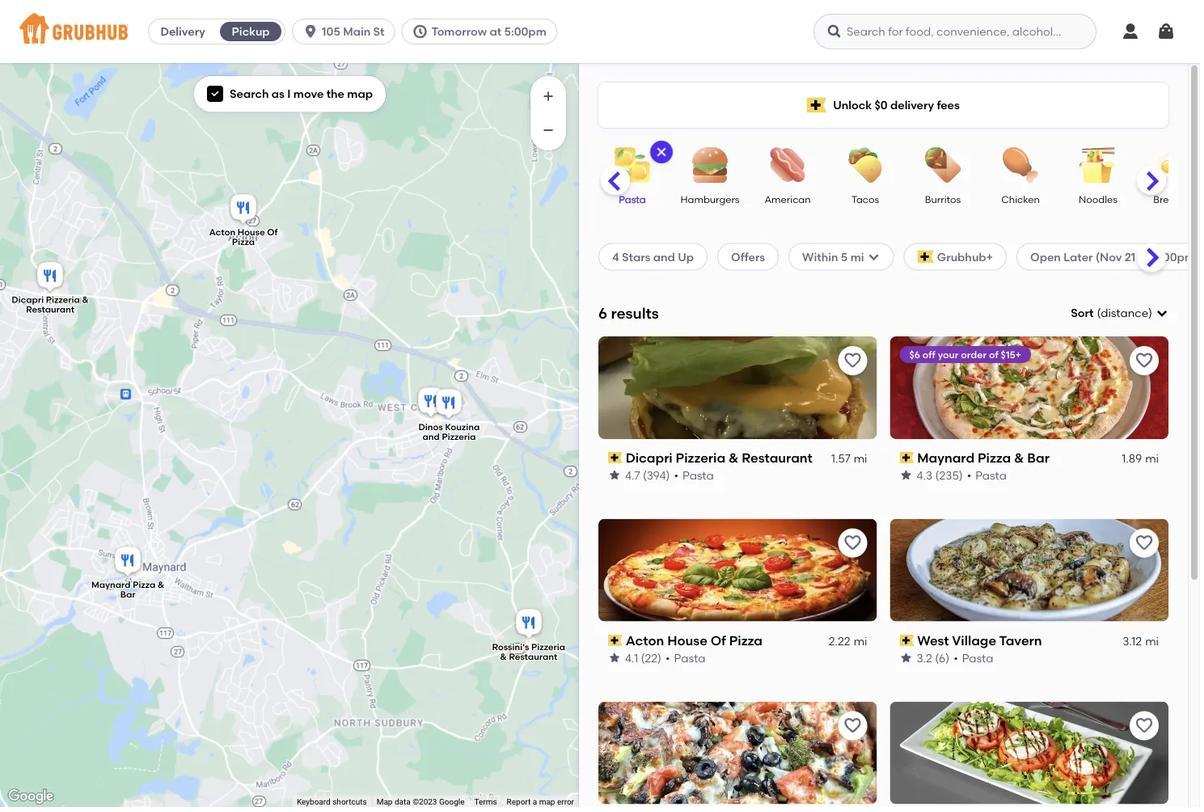 Task type: locate. For each thing, give the bounding box(es) containing it.
svg image left the tomorrow
[[412, 23, 428, 40]]

open later (nov 21 at 5:00pm)
[[1030, 250, 1199, 263]]

subscription pass image for acton house of pizza
[[608, 635, 622, 646]]

svg image inside 105 main st button
[[303, 23, 319, 40]]

5
[[841, 250, 848, 263]]

pasta right (22)
[[674, 651, 705, 665]]

fees
[[937, 98, 960, 112]]

star icon image left 4.1
[[608, 651, 621, 664]]

save this restaurant button for acton house of pizza logo
[[838, 529, 867, 558]]

4.7 (394)
[[625, 468, 670, 482]]

0 vertical spatial acton
[[209, 227, 235, 238]]

and inside dinos kouzina and pizzeria
[[422, 431, 440, 442]]

pasta down west village tavern
[[962, 651, 993, 665]]

svg image
[[303, 23, 319, 40], [412, 23, 428, 40], [210, 89, 220, 99]]

star icon image left 4.3 at the bottom of the page
[[900, 469, 913, 482]]

save this restaurant button for west village tavern logo
[[1130, 529, 1159, 558]]

1 horizontal spatial at
[[1138, 250, 1150, 263]]

at left 5:00pm
[[490, 25, 501, 38]]

acton
[[209, 227, 235, 238], [626, 633, 664, 648]]

• for pizza
[[967, 468, 971, 482]]

1 vertical spatial of
[[711, 633, 726, 648]]

dinos kouzina and pizzeria
[[419, 422, 480, 442]]

0 vertical spatial bar
[[1027, 450, 1050, 466]]

2 save this restaurant image from the top
[[1135, 533, 1154, 553]]

• pasta for house
[[666, 651, 705, 665]]

0 horizontal spatial bar
[[120, 589, 136, 600]]

svg image inside tomorrow at 5:00pm button
[[412, 23, 428, 40]]

report
[[507, 797, 531, 807]]

4.1 (22)
[[625, 651, 662, 665]]

save this restaurant button
[[838, 346, 867, 375], [1130, 346, 1159, 375], [838, 529, 867, 558], [1130, 529, 1159, 558], [838, 711, 867, 740], [1130, 711, 1159, 740]]

0 horizontal spatial and
[[422, 431, 440, 442]]

rossini's pizzeria & restaurant
[[492, 642, 565, 662]]

4 stars and up
[[612, 250, 694, 263]]

(235)
[[935, 468, 963, 482]]

bar down maynard pizza & bar icon
[[120, 589, 136, 600]]

1 horizontal spatial dicapri pizzeria & restaurant
[[626, 450, 813, 466]]

star icon image down subscription pass icon
[[608, 469, 621, 482]]

pasta for acton house of pizza
[[674, 651, 705, 665]]

0 vertical spatial map
[[347, 87, 373, 101]]

keyboard shortcuts
[[297, 797, 367, 807]]

pizzeria inside dinos kouzina and pizzeria
[[442, 431, 476, 442]]

svg image for tomorrow at 5:00pm
[[412, 23, 428, 40]]

(
[[1097, 306, 1101, 320]]

• pasta right '(235)'
[[967, 468, 1007, 482]]

bar down maynard pizza & bar logo
[[1027, 450, 1050, 466]]

(394)
[[643, 468, 670, 482]]

4.3 (235)
[[917, 468, 963, 482]]

0 vertical spatial acton house of pizza
[[209, 227, 278, 247]]

None field
[[1071, 305, 1168, 321]]

• right (394) at the right bottom of page
[[674, 468, 678, 482]]

pasta down pasta image
[[619, 193, 646, 205]]

0 horizontal spatial grubhub plus flag logo image
[[807, 97, 827, 113]]

offers
[[731, 250, 765, 263]]

21
[[1125, 250, 1136, 263]]

1 vertical spatial at
[[1138, 250, 1150, 263]]

dinos kouzina and pizzeria image
[[433, 387, 465, 422]]

2 vertical spatial save this restaurant image
[[1135, 716, 1154, 736]]

of right acton house of pizza icon
[[267, 227, 278, 238]]

3.12
[[1122, 634, 1142, 648]]

tomorrow at 5:00pm
[[431, 25, 546, 38]]

maynard inside maynard pizza & bar
[[91, 579, 131, 590]]

house
[[238, 227, 265, 238], [667, 633, 707, 648]]

1 vertical spatial bar
[[120, 589, 136, 600]]

0 horizontal spatial maynard
[[91, 579, 131, 590]]

3.2 (6)
[[917, 651, 949, 665]]

2 vertical spatial restaurant
[[509, 651, 557, 662]]

at right 21
[[1138, 250, 1150, 263]]

3.12 mi
[[1122, 634, 1159, 648]]

grubhub plus flag logo image left grubhub+
[[917, 250, 934, 263]]

6 results
[[598, 304, 659, 322]]

restaurant down 'rossini's pizzeria & restaurant' image
[[509, 651, 557, 662]]

0 horizontal spatial acton
[[209, 227, 235, 238]]

2 horizontal spatial svg image
[[412, 23, 428, 40]]

(nov
[[1096, 250, 1122, 263]]

mi right 5
[[850, 250, 864, 263]]

5:00pm
[[504, 25, 546, 38]]

0 vertical spatial save this restaurant image
[[843, 351, 862, 370]]

village
[[952, 633, 996, 648]]

0 vertical spatial dicapri pizzeria & restaurant
[[12, 295, 89, 315]]

pasta right '(235)'
[[975, 468, 1007, 482]]

• pasta for pizza
[[967, 468, 1007, 482]]

1 horizontal spatial maynard pizza & bar
[[917, 450, 1050, 466]]

bar
[[1027, 450, 1050, 466], [120, 589, 136, 600]]

acton house of pizza logo image
[[598, 519, 877, 622]]

noodles image
[[1070, 147, 1126, 183]]

hamburgers image
[[682, 147, 738, 183]]

save this restaurant image
[[1135, 351, 1154, 370], [1135, 533, 1154, 553], [1135, 716, 1154, 736]]

0 vertical spatial maynard
[[917, 450, 974, 466]]

west village tavern
[[917, 633, 1042, 648]]

3 save this restaurant image from the top
[[1135, 716, 1154, 736]]

0 vertical spatial restaurant
[[26, 304, 74, 315]]

0 horizontal spatial at
[[490, 25, 501, 38]]

maynard pizza & bar image
[[112, 544, 144, 580]]

105
[[322, 25, 340, 38]]

• right (22)
[[666, 651, 670, 665]]

sort ( distance )
[[1071, 306, 1152, 320]]

dicapri
[[12, 295, 44, 305], [626, 450, 673, 466]]

save this restaurant image
[[843, 351, 862, 370], [843, 533, 862, 553], [843, 716, 862, 736]]

map right a
[[539, 797, 555, 807]]

grubhub plus flag logo image for grubhub+
[[917, 250, 934, 263]]

0 horizontal spatial acton house of pizza
[[209, 227, 278, 247]]

tomorrow
[[431, 25, 487, 38]]

1 horizontal spatial of
[[711, 633, 726, 648]]

stars
[[622, 250, 651, 263]]

dicapri pizzeria & restaurant image
[[34, 260, 66, 295]]

dicapri pizzeria & restaurant
[[12, 295, 89, 315], [626, 450, 813, 466]]

of
[[267, 227, 278, 238], [711, 633, 726, 648]]

burritos
[[925, 193, 961, 205]]

0 horizontal spatial maynard pizza & bar
[[91, 579, 164, 600]]

mi right 1.89
[[1145, 452, 1159, 465]]

• for house
[[666, 651, 670, 665]]

svg image left search
[[210, 89, 220, 99]]

mi
[[850, 250, 864, 263], [854, 452, 867, 465], [1145, 452, 1159, 465], [854, 634, 867, 648], [1145, 634, 1159, 648]]

grubhub plus flag logo image left unlock at the right of the page
[[807, 97, 827, 113]]

svg image left 105
[[303, 23, 319, 40]]

• pasta
[[674, 468, 714, 482], [967, 468, 1007, 482], [666, 651, 705, 665], [954, 651, 993, 665]]

unlock $0 delivery fees
[[833, 98, 960, 112]]

restaurant down dicapri pizzeria & restaurant image
[[26, 304, 74, 315]]

$6 off your order of $15+
[[909, 348, 1021, 360]]

0 vertical spatial save this restaurant image
[[1135, 351, 1154, 370]]

• pasta down village
[[954, 651, 993, 665]]

acton house of pizza
[[209, 227, 278, 247], [626, 633, 763, 648]]

maynard pizza & bar
[[917, 450, 1050, 466], [91, 579, 164, 600]]

and left kouzina
[[422, 431, 440, 442]]

terms
[[474, 797, 497, 807]]

1.57
[[831, 452, 850, 465]]

the
[[326, 87, 344, 101]]

and left up
[[653, 250, 675, 263]]

• right '(235)'
[[967, 468, 971, 482]]

restaurant left 1.57
[[742, 450, 813, 466]]

1 vertical spatial and
[[422, 431, 440, 442]]

mi right 1.57
[[854, 452, 867, 465]]

0 vertical spatial at
[[490, 25, 501, 38]]

2 vertical spatial save this restaurant image
[[843, 716, 862, 736]]

and
[[653, 250, 675, 263], [422, 431, 440, 442]]

1 vertical spatial map
[[539, 797, 555, 807]]

• pasta right (22)
[[666, 651, 705, 665]]

star icon image for dicapri pizzeria & restaurant
[[608, 469, 621, 482]]

shortcuts
[[333, 797, 367, 807]]

0 vertical spatial dicapri
[[12, 295, 44, 305]]

mi right 3.12
[[1145, 634, 1159, 648]]

0 horizontal spatial restaurant
[[26, 304, 74, 315]]

• right the (6) on the bottom of the page
[[954, 651, 958, 665]]

1 horizontal spatial grubhub plus flag logo image
[[917, 250, 934, 263]]

save this restaurant button for dicapri pizzeria & restaurant logo
[[838, 346, 867, 375]]

star icon image for maynard pizza & bar
[[900, 469, 913, 482]]

report a map error
[[507, 797, 574, 807]]

map right the
[[347, 87, 373, 101]]

5:00pm)
[[1153, 250, 1199, 263]]

kouzina
[[445, 422, 480, 433]]

1 vertical spatial save this restaurant image
[[843, 533, 862, 553]]

1 save this restaurant image from the top
[[843, 351, 862, 370]]

1 vertical spatial dicapri
[[626, 450, 673, 466]]

1 vertical spatial maynard pizza & bar
[[91, 579, 164, 600]]

of
[[989, 348, 998, 360]]

4
[[612, 250, 619, 263]]

within 5 mi
[[802, 250, 864, 263]]

rossini's
[[492, 642, 529, 653]]

0 horizontal spatial dicapri
[[12, 295, 44, 305]]

1 horizontal spatial maynard
[[917, 450, 974, 466]]

0 horizontal spatial house
[[238, 227, 265, 238]]

• pasta for village
[[954, 651, 993, 665]]

1 vertical spatial maynard
[[91, 579, 131, 590]]

0 horizontal spatial dicapri pizzeria & restaurant
[[12, 295, 89, 315]]

1 vertical spatial grubhub plus flag logo image
[[917, 250, 934, 263]]

star icon image
[[608, 469, 621, 482], [900, 469, 913, 482], [608, 651, 621, 664], [900, 651, 913, 664]]

keyboard shortcuts button
[[297, 796, 367, 807]]

restaurant
[[26, 304, 74, 315], [742, 450, 813, 466], [509, 651, 557, 662]]

1 horizontal spatial and
[[653, 250, 675, 263]]

•
[[674, 468, 678, 482], [967, 468, 971, 482], [666, 651, 670, 665], [954, 651, 958, 665]]

0 vertical spatial grubhub plus flag logo image
[[807, 97, 827, 113]]

plus icon image
[[540, 88, 556, 104]]

svg image
[[1121, 22, 1140, 41], [1156, 22, 1176, 41], [826, 23, 843, 40], [655, 146, 668, 158], [867, 250, 880, 263], [1156, 307, 1168, 320]]

0 vertical spatial and
[[653, 250, 675, 263]]

1 horizontal spatial map
[[539, 797, 555, 807]]

west village tavern image
[[415, 385, 447, 420]]

pizza
[[232, 236, 255, 247], [978, 450, 1011, 466], [133, 579, 155, 590], [729, 633, 763, 648]]

0 horizontal spatial svg image
[[210, 89, 220, 99]]

svg image for search as i move the map
[[210, 89, 220, 99]]

0 vertical spatial house
[[238, 227, 265, 238]]

0 horizontal spatial map
[[347, 87, 373, 101]]

star icon image for west village tavern
[[900, 651, 913, 664]]

1 vertical spatial acton
[[626, 633, 664, 648]]

of down acton house of pizza logo
[[711, 633, 726, 648]]

1 vertical spatial save this restaurant image
[[1135, 533, 1154, 553]]

1.57 mi
[[831, 452, 867, 465]]

1 horizontal spatial house
[[667, 633, 707, 648]]

2 horizontal spatial restaurant
[[742, 450, 813, 466]]

0 vertical spatial maynard pizza & bar
[[917, 450, 1050, 466]]

main navigation navigation
[[0, 0, 1200, 63]]

save this restaurant image for rossini's pizzeria & restaurant logo
[[1135, 716, 1154, 736]]

0 vertical spatial of
[[267, 227, 278, 238]]

pasta right (394) at the right bottom of page
[[682, 468, 714, 482]]

mi right 2.22
[[854, 634, 867, 648]]

$15+
[[1001, 348, 1021, 360]]

subscription pass image
[[900, 452, 914, 463], [608, 635, 622, 646], [900, 635, 914, 646]]

1 horizontal spatial restaurant
[[509, 651, 557, 662]]

star icon image left the 3.2 on the right bottom of the page
[[900, 651, 913, 664]]

105 main st
[[322, 25, 385, 38]]

1 vertical spatial acton house of pizza
[[626, 633, 763, 648]]

report a map error link
[[507, 797, 574, 807]]

star icon image for acton house of pizza
[[608, 651, 621, 664]]

• pasta right (394) at the right bottom of page
[[674, 468, 714, 482]]

american
[[765, 193, 811, 205]]

pasta
[[619, 193, 646, 205], [682, 468, 714, 482], [975, 468, 1007, 482], [674, 651, 705, 665], [962, 651, 993, 665]]

west
[[917, 633, 949, 648]]

$0
[[874, 98, 888, 112]]

0 horizontal spatial of
[[267, 227, 278, 238]]

maynard
[[917, 450, 974, 466], [91, 579, 131, 590]]

1 horizontal spatial acton
[[626, 633, 664, 648]]

2 save this restaurant image from the top
[[843, 533, 862, 553]]

1 horizontal spatial svg image
[[303, 23, 319, 40]]

pizzeria inside dicapri pizzeria & restaurant
[[46, 295, 80, 305]]

grubhub plus flag logo image
[[807, 97, 827, 113], [917, 250, 934, 263]]



Task type: vqa. For each thing, say whether or not it's contained in the screenshot.
"4.4 (247)"
no



Task type: describe. For each thing, give the bounding box(es) containing it.
google
[[439, 797, 465, 807]]

pasta for west village tavern
[[962, 651, 993, 665]]

burritos image
[[915, 147, 971, 183]]

results
[[611, 304, 659, 322]]

maynard pizza & bar logo image
[[890, 336, 1168, 439]]

delivery button
[[149, 19, 217, 44]]

pickup
[[232, 25, 270, 38]]

3.2
[[917, 651, 932, 665]]

1 horizontal spatial acton house of pizza
[[626, 633, 763, 648]]

chicken image
[[992, 147, 1049, 183]]

hamburgers
[[680, 193, 740, 205]]

data
[[395, 797, 411, 807]]

i
[[287, 87, 291, 101]]

pasta for maynard pizza & bar
[[975, 468, 1007, 482]]

map data ©2023 google
[[377, 797, 465, 807]]

dicapri pizzeria & restaurant inside map region
[[12, 295, 89, 315]]

error
[[557, 797, 574, 807]]

order
[[961, 348, 987, 360]]

& inside the rossini's pizzeria & restaurant
[[500, 651, 507, 662]]

keyboard
[[297, 797, 331, 807]]

2.22
[[829, 634, 850, 648]]

$6
[[909, 348, 920, 360]]

maynard pizza & bar inside map region
[[91, 579, 164, 600]]

save this restaurant image for acton house of pizza
[[843, 533, 862, 553]]

(6)
[[935, 651, 949, 665]]

pickup button
[[217, 19, 285, 44]]

rossini's pizzeria & restaurant logo image
[[890, 702, 1168, 804]]

minus icon image
[[540, 122, 556, 138]]

pasta image
[[604, 147, 661, 183]]

american image
[[759, 147, 816, 183]]

your
[[938, 348, 959, 360]]

pizzeria inside the rossini's pizzeria & restaurant
[[531, 642, 565, 653]]

distance
[[1101, 306, 1148, 320]]

up
[[678, 250, 694, 263]]

1.89
[[1122, 452, 1142, 465]]

st
[[373, 25, 385, 38]]

later
[[1064, 250, 1093, 263]]

within
[[802, 250, 838, 263]]

©2023
[[413, 797, 437, 807]]

tomorrow at 5:00pm button
[[402, 19, 563, 44]]

svg image inside 'field'
[[1156, 307, 1168, 320]]

acton inside acton house of pizza
[[209, 227, 235, 238]]

dicapri pizzeria & restaurant logo image
[[598, 336, 877, 439]]

search
[[230, 87, 269, 101]]

subscription pass image for maynard pizza & bar
[[900, 452, 914, 463]]

at inside tomorrow at 5:00pm button
[[490, 25, 501, 38]]

• for pizzeria
[[674, 468, 678, 482]]

west village tavern logo image
[[890, 519, 1168, 622]]

chicken
[[1001, 193, 1040, 205]]

subscription pass image for west village tavern
[[900, 635, 914, 646]]

mi for dicapri pizzeria & restaurant
[[854, 452, 867, 465]]

grubhub+
[[937, 250, 993, 263]]

3 save this restaurant image from the top
[[843, 716, 862, 736]]

main
[[343, 25, 371, 38]]

noodles
[[1079, 193, 1117, 205]]

6
[[598, 304, 607, 322]]

pasta for dicapri pizzeria & restaurant
[[682, 468, 714, 482]]

save this restaurant button for the dinos kouzina and pizzeria logo
[[838, 711, 867, 740]]

1 vertical spatial house
[[667, 633, 707, 648]]

4.7
[[625, 468, 640, 482]]

and for pizzeria
[[422, 431, 440, 442]]

4.3
[[917, 468, 933, 482]]

subscription pass image
[[608, 452, 622, 463]]

Search for food, convenience, alcohol... search field
[[813, 14, 1097, 49]]

unlock
[[833, 98, 872, 112]]

(22)
[[641, 651, 662, 665]]

save this restaurant image for west village tavern logo
[[1135, 533, 1154, 553]]

open
[[1030, 250, 1061, 263]]

1 vertical spatial restaurant
[[742, 450, 813, 466]]

rossini's pizzeria & restaurant image
[[513, 606, 545, 642]]

105 main st button
[[292, 19, 402, 44]]

1 horizontal spatial dicapri
[[626, 450, 673, 466]]

off
[[923, 348, 935, 360]]

of inside map region
[[267, 227, 278, 238]]

tavern
[[999, 633, 1042, 648]]

acton house of pizza image
[[227, 192, 260, 227]]

house inside map region
[[238, 227, 265, 238]]

map
[[377, 797, 393, 807]]

• pasta for pizzeria
[[674, 468, 714, 482]]

search as i move the map
[[230, 87, 373, 101]]

)
[[1148, 306, 1152, 320]]

delivery
[[160, 25, 205, 38]]

dicapri inside dicapri pizzeria & restaurant
[[12, 295, 44, 305]]

map region
[[0, 10, 759, 807]]

google image
[[4, 786, 57, 807]]

dinos
[[419, 422, 443, 433]]

mi for acton house of pizza
[[854, 634, 867, 648]]

breakfast
[[1153, 193, 1198, 205]]

terms link
[[474, 797, 497, 807]]

mi for maynard pizza & bar
[[1145, 452, 1159, 465]]

pizza inside maynard pizza & bar
[[133, 579, 155, 590]]

delivery
[[890, 98, 934, 112]]

save this restaurant button for rossini's pizzeria & restaurant logo
[[1130, 711, 1159, 740]]

1 horizontal spatial bar
[[1027, 450, 1050, 466]]

dinos kouzina and pizzeria logo image
[[598, 702, 877, 804]]

bar inside maynard pizza & bar
[[120, 589, 136, 600]]

1 save this restaurant image from the top
[[1135, 351, 1154, 370]]

sort
[[1071, 306, 1094, 320]]

and for up
[[653, 250, 675, 263]]

tacos
[[851, 193, 879, 205]]

grubhub plus flag logo image for unlock $0 delivery fees
[[807, 97, 827, 113]]

save this restaurant image for dicapri pizzeria & restaurant
[[843, 351, 862, 370]]

2.22 mi
[[829, 634, 867, 648]]

tacos image
[[837, 147, 894, 183]]

• for village
[[954, 651, 958, 665]]

svg image for 105 main st
[[303, 23, 319, 40]]

mi for west village tavern
[[1145, 634, 1159, 648]]

acton house of pizza inside map region
[[209, 227, 278, 247]]

as
[[272, 87, 285, 101]]

restaurant inside the rossini's pizzeria & restaurant
[[509, 651, 557, 662]]

& inside dicapri pizzeria & restaurant
[[82, 295, 89, 305]]

none field containing sort
[[1071, 305, 1168, 321]]

move
[[293, 87, 324, 101]]

1 vertical spatial dicapri pizzeria & restaurant
[[626, 450, 813, 466]]

restaurant inside dicapri pizzeria & restaurant
[[26, 304, 74, 315]]

a
[[533, 797, 537, 807]]

4.1
[[625, 651, 638, 665]]



